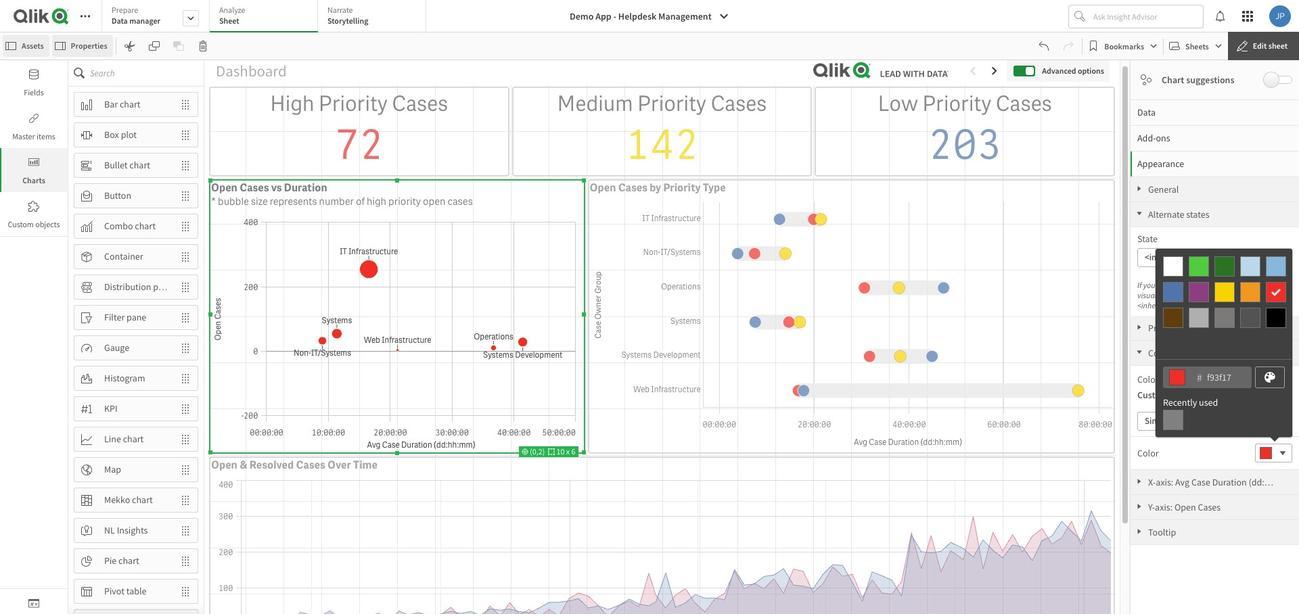 Task type: vqa. For each thing, say whether or not it's contained in the screenshot.
bottommost Date
no



Task type: describe. For each thing, give the bounding box(es) containing it.
data inside tab
[[1138, 106, 1156, 118]]

presentation
[[1149, 322, 1199, 334]]

app
[[596, 10, 612, 22]]

bookmarks button
[[1086, 35, 1161, 57]]

142
[[626, 118, 699, 172]]

nl insights
[[104, 525, 148, 537]]

filter pane
[[104, 311, 146, 324]]

triangle bottom image
[[1131, 211, 1149, 217]]

custom objects
[[8, 219, 60, 230]]

visualizations,
[[1138, 290, 1185, 301]]

if you want to add the object to master visualizations, you need to set state to <inherited>.
[[1138, 280, 1265, 311]]

triangle right image
[[1131, 185, 1149, 192]]

prepare data manager
[[112, 5, 160, 26]]

variables image
[[28, 598, 39, 609]]

chart for pie chart
[[119, 555, 139, 567]]

axis: for x-
[[1156, 477, 1174, 489]]

management
[[659, 10, 712, 22]]

mekko chart
[[104, 494, 153, 506]]

delete image
[[197, 41, 208, 51]]

the
[[1199, 280, 1210, 290]]

move image for box plot
[[173, 124, 198, 147]]

move image for gauge
[[173, 337, 198, 360]]

plot for box plot
[[121, 129, 137, 141]]

assets button
[[3, 35, 49, 57]]

items
[[37, 131, 55, 141]]

button
[[104, 190, 131, 202]]

duration inside open cases vs duration * bubble size represents number of high priority open cases
[[284, 181, 328, 195]]

combo chart
[[104, 220, 156, 232]]

open cases by priority type
[[590, 181, 726, 195]]

bar chart
[[104, 98, 141, 110]]

next sheet: performance image
[[990, 65, 1001, 76]]

narrate storytelling
[[328, 5, 369, 26]]

sheet
[[1269, 41, 1288, 51]]

fields
[[24, 87, 44, 97]]

color
[[1138, 447, 1159, 460]]

puzzle image
[[28, 201, 39, 212]]

need
[[1201, 290, 1217, 301]]

bullet
[[104, 159, 128, 171]]

triangle right image for presentation
[[1131, 324, 1149, 331]]

storytelling
[[328, 16, 369, 26]]

cases inside the high priority cases 72
[[392, 90, 448, 118]]

cases inside low priority cases 203
[[996, 90, 1053, 118]]

sheet
[[219, 16, 239, 26]]

high
[[270, 90, 315, 118]]

data tab
[[1131, 100, 1300, 125]]

link image
[[28, 113, 39, 124]]

edit sheet
[[1254, 41, 1288, 51]]

add
[[1184, 280, 1197, 290]]

resolved
[[250, 458, 294, 472]]

filter
[[104, 311, 125, 324]]

kpi
[[104, 403, 118, 415]]

<inherited>.
[[1138, 301, 1178, 311]]

show options image
[[1265, 368, 1277, 388]]

edit sheet button
[[1229, 32, 1300, 60]]

states
[[1187, 209, 1210, 221]]

move image for pie chart
[[173, 550, 198, 573]]

priority
[[389, 195, 421, 208]]

avg
[[1176, 477, 1190, 489]]

cut image
[[124, 41, 135, 51]]

move image for map
[[173, 459, 198, 482]]

chart for bar chart
[[120, 98, 141, 110]]

pie chart
[[104, 555, 139, 567]]

open for open cases by priority type
[[590, 181, 616, 195]]

colors for colors custom
[[1138, 374, 1163, 386]]

of
[[356, 195, 365, 208]]

72
[[335, 118, 384, 172]]

cases inside open cases vs duration * bubble size represents number of high priority open cases
[[240, 181, 269, 195]]

vs
[[271, 181, 282, 195]]

scatter chart image
[[1141, 74, 1152, 85]]

open down avg
[[1175, 502, 1197, 514]]

want
[[1158, 280, 1175, 290]]

move image for mekko chart
[[173, 489, 198, 512]]

database image
[[28, 69, 39, 80]]

demo app - helpdesk management button
[[562, 5, 738, 27]]

1 horizontal spatial custom
[[1138, 389, 1169, 401]]

master
[[12, 131, 35, 141]]

histogram
[[104, 372, 145, 385]]

demo
[[570, 10, 594, 22]]

add-
[[1138, 132, 1157, 144]]

bar
[[104, 98, 118, 110]]

add-ons
[[1138, 132, 1171, 144]]

move image for distribution plot
[[173, 276, 198, 299]]

objects
[[35, 219, 60, 230]]

cases inside medium priority cases 142
[[711, 90, 767, 118]]

9 move image from the top
[[173, 611, 198, 615]]

open for open & resolved cases over time
[[211, 458, 238, 472]]

demo app - helpdesk management
[[570, 10, 712, 22]]

undo image
[[1039, 41, 1050, 51]]

to right set
[[1257, 290, 1264, 301]]

move image for line chart
[[173, 428, 198, 451]]

move image for bullet chart
[[173, 154, 198, 177]]

x-axis: avg case duration (dd:hh:mm)
[[1149, 477, 1296, 489]]

box
[[104, 129, 119, 141]]

high priority cases 72
[[270, 90, 448, 172]]

manager
[[129, 16, 160, 26]]

table
[[126, 586, 147, 598]]

bookmarks
[[1105, 41, 1145, 51]]

1 horizontal spatial duration
[[1213, 477, 1247, 489]]

master items
[[12, 131, 55, 141]]

represents
[[270, 195, 317, 208]]

sheets
[[1186, 41, 1210, 51]]

object image
[[28, 157, 39, 168]]

triangle bottom image
[[1131, 349, 1149, 356]]

prepare
[[112, 5, 138, 15]]

number
[[319, 195, 354, 208]]

options
[[1078, 65, 1105, 76]]

mekko
[[104, 494, 130, 506]]

low
[[878, 90, 919, 118]]

triangle right image for x-axis: avg case duration (dd:hh:mm)
[[1131, 479, 1149, 485]]

pivot
[[104, 586, 125, 598]]

colors custom
[[1138, 374, 1169, 401]]

container
[[104, 251, 143, 263]]

james peterson image
[[1270, 5, 1292, 27]]

triangle right image for y-axis: open cases
[[1131, 504, 1149, 510]]

colors for colors and legend
[[1149, 347, 1174, 359]]

time
[[353, 458, 378, 472]]



Task type: locate. For each thing, give the bounding box(es) containing it.
to right object
[[1233, 280, 1240, 290]]

master
[[1242, 280, 1265, 290]]

6 move image from the top
[[173, 428, 198, 451]]

x-
[[1149, 477, 1156, 489]]

#
[[1198, 371, 1203, 385]]

move image for kpi
[[173, 398, 198, 421]]

1 move image from the top
[[173, 124, 198, 147]]

7 move image from the top
[[173, 459, 198, 482]]

2 move image from the top
[[173, 154, 198, 177]]

2 move image from the top
[[173, 215, 198, 238]]

3 move image from the top
[[173, 184, 198, 207]]

0 vertical spatial colors
[[1149, 347, 1174, 359]]

move image
[[173, 93, 198, 116], [173, 154, 198, 177], [173, 184, 198, 207], [173, 306, 198, 329], [173, 337, 198, 360], [173, 367, 198, 390], [173, 459, 198, 482], [173, 550, 198, 573], [173, 611, 198, 615]]

to left set
[[1218, 290, 1225, 301]]

line chart
[[104, 433, 144, 446]]

colors left and
[[1149, 347, 1174, 359]]

bullet chart
[[104, 159, 150, 171]]

chart right bullet on the top left of page
[[130, 159, 150, 171]]

medium priority cases 142
[[558, 90, 767, 172]]

properties button
[[52, 35, 113, 57]]

0 vertical spatial data
[[112, 16, 128, 26]]

insights
[[117, 525, 148, 537]]

1 vertical spatial duration
[[1213, 477, 1247, 489]]

open
[[211, 181, 238, 195], [590, 181, 616, 195], [211, 458, 238, 472], [1175, 502, 1197, 514]]

tab list containing prepare
[[102, 0, 431, 34]]

open left by
[[590, 181, 616, 195]]

colors
[[1149, 347, 1174, 359], [1138, 374, 1163, 386]]

triangle right image for tooltip
[[1131, 529, 1149, 536]]

chart for bullet chart
[[130, 159, 150, 171]]

1 triangle right image from the top
[[1131, 324, 1149, 331]]

custom down puzzle icon
[[8, 219, 34, 230]]

Search text field
[[90, 60, 204, 86]]

medium
[[558, 90, 633, 118]]

alternate states
[[1149, 209, 1210, 221]]

0 vertical spatial custom
[[8, 219, 34, 230]]

chart
[[1162, 74, 1185, 86]]

10 x 6
[[555, 447, 576, 457]]

10
[[557, 447, 565, 457]]

0 horizontal spatial you
[[1144, 280, 1156, 290]]

fields button
[[0, 60, 68, 104]]

1 move image from the top
[[173, 93, 198, 116]]

custom down triangle bottom image
[[1138, 389, 1169, 401]]

move image for button
[[173, 184, 198, 207]]

map
[[104, 464, 121, 476]]

state down triangle bottom icon at the top of the page
[[1138, 233, 1158, 245]]

0 horizontal spatial state
[[1138, 233, 1158, 245]]

move image for pivot table
[[173, 581, 198, 604]]

to left add
[[1176, 280, 1183, 290]]

chart right line
[[123, 433, 144, 446]]

you left 'the'
[[1187, 290, 1199, 301]]

chart right the mekko
[[132, 494, 153, 506]]

6 move image from the top
[[173, 367, 198, 390]]

data up add-
[[1138, 106, 1156, 118]]

5 move image from the top
[[173, 337, 198, 360]]

3 move image from the top
[[173, 245, 198, 268]]

add-ons tab
[[1131, 125, 1300, 151]]

chart right bar
[[120, 98, 141, 110]]

1 horizontal spatial plot
[[153, 281, 169, 293]]

move image for nl insights
[[173, 520, 198, 543]]

plot for distribution plot
[[153, 281, 169, 293]]

1 horizontal spatial you
[[1187, 290, 1199, 301]]

priority inside low priority cases 203
[[923, 90, 992, 118]]

object
[[1211, 280, 1232, 290]]

pane
[[127, 311, 146, 324]]

advanced
[[1043, 65, 1077, 76]]

9 move image from the top
[[173, 581, 198, 604]]

1 horizontal spatial data
[[1138, 106, 1156, 118]]

recently
[[1164, 397, 1198, 409]]

chart for line chart
[[123, 433, 144, 446]]

box plot
[[104, 129, 137, 141]]

chart for mekko chart
[[132, 494, 153, 506]]

legend
[[1193, 347, 1220, 359]]

None field
[[1164, 367, 1252, 389]]

0 vertical spatial state
[[1138, 233, 1158, 245]]

1 vertical spatial axis:
[[1156, 502, 1173, 514]]

charts button
[[0, 148, 68, 192]]

move image for filter pane
[[173, 306, 198, 329]]

copy image
[[149, 41, 160, 51]]

application
[[0, 0, 1300, 615]]

ons
[[1157, 132, 1171, 144]]

8 move image from the top
[[173, 550, 198, 573]]

&
[[240, 458, 247, 472]]

tab list inside application
[[102, 0, 431, 34]]

0 vertical spatial duration
[[284, 181, 328, 195]]

move image
[[173, 124, 198, 147], [173, 215, 198, 238], [173, 245, 198, 268], [173, 276, 198, 299], [173, 398, 198, 421], [173, 428, 198, 451], [173, 489, 198, 512], [173, 520, 198, 543], [173, 581, 198, 604]]

axis:
[[1156, 477, 1174, 489], [1156, 502, 1173, 514]]

6
[[572, 447, 576, 457]]

Ask Insight Advisor text field
[[1091, 5, 1204, 27]]

priority for 142
[[638, 90, 707, 118]]

triangle right image up y-
[[1131, 479, 1149, 485]]

*
[[211, 195, 216, 208]]

1 vertical spatial state
[[1238, 290, 1256, 301]]

and
[[1176, 347, 1191, 359]]

distribution plot
[[104, 281, 169, 293]]

recently used
[[1164, 397, 1219, 409]]

application containing 72
[[0, 0, 1300, 615]]

0 vertical spatial axis:
[[1156, 477, 1174, 489]]

master items button
[[0, 104, 68, 148]]

1 horizontal spatial state
[[1238, 290, 1256, 301]]

8 move image from the top
[[173, 520, 198, 543]]

priority for 203
[[923, 90, 992, 118]]

pivot table
[[104, 586, 147, 598]]

tooltip
[[1149, 527, 1177, 539]]

duration
[[284, 181, 328, 195], [1213, 477, 1247, 489]]

2 triangle right image from the top
[[1131, 479, 1149, 485]]

open left &
[[211, 458, 238, 472]]

axis: left avg
[[1156, 477, 1174, 489]]

move image for histogram
[[173, 367, 198, 390]]

7 move image from the top
[[173, 489, 198, 512]]

cases
[[448, 195, 473, 208]]

low priority cases 203
[[878, 90, 1053, 172]]

0 horizontal spatial data
[[112, 16, 128, 26]]

1 vertical spatial colors
[[1138, 374, 1163, 386]]

open & resolved cases over time
[[211, 458, 378, 472]]

triangle right image up triangle bottom image
[[1131, 324, 1149, 331]]

chart suggestions
[[1162, 74, 1235, 86]]

4 triangle right image from the top
[[1131, 529, 1149, 536]]

state inside if you want to add the object to master visualizations, you need to set state to <inherited>.
[[1238, 290, 1256, 301]]

1 vertical spatial plot
[[153, 281, 169, 293]]

tab list
[[102, 0, 431, 34]]

0 horizontal spatial duration
[[284, 181, 328, 195]]

chart for combo chart
[[135, 220, 156, 232]]

priority
[[319, 90, 388, 118], [638, 90, 707, 118], [923, 90, 992, 118], [664, 181, 701, 195]]

axis: for y-
[[1156, 502, 1173, 514]]

duration right 'case'
[[1213, 477, 1247, 489]]

4 move image from the top
[[173, 306, 198, 329]]

plot right distribution
[[153, 281, 169, 293]]

colors inside colors custom
[[1138, 374, 1163, 386]]

none field inside application
[[1164, 367, 1252, 389]]

plot
[[121, 129, 137, 141], [153, 281, 169, 293]]

0 vertical spatial plot
[[121, 129, 137, 141]]

general
[[1149, 183, 1180, 196]]

y-axis: open cases
[[1149, 502, 1221, 514]]

set
[[1227, 290, 1236, 301]]

you right if
[[1144, 280, 1156, 290]]

colors down triangle bottom image
[[1138, 374, 1163, 386]]

edit
[[1254, 41, 1268, 51]]

4 move image from the top
[[173, 276, 198, 299]]

1 vertical spatial custom
[[1138, 389, 1169, 401]]

distribution
[[104, 281, 151, 293]]

line
[[104, 433, 121, 446]]

triangle right image down x-
[[1131, 504, 1149, 510]]

properties
[[71, 41, 107, 51]]

5 move image from the top
[[173, 398, 198, 421]]

state right set
[[1238, 290, 1256, 301]]

priority inside the high priority cases 72
[[319, 90, 388, 118]]

priority for 72
[[319, 90, 388, 118]]

data inside prepare data manager
[[112, 16, 128, 26]]

nl
[[104, 525, 115, 537]]

0 horizontal spatial custom
[[8, 219, 34, 230]]

move image for combo chart
[[173, 215, 198, 238]]

open for open cases vs duration * bubble size represents number of high priority open cases
[[211, 181, 238, 195]]

priority inside medium priority cases 142
[[638, 90, 707, 118]]

data down 'prepare'
[[112, 16, 128, 26]]

203
[[929, 118, 1002, 172]]

cases
[[392, 90, 448, 118], [711, 90, 767, 118], [996, 90, 1053, 118], [240, 181, 269, 195], [619, 181, 648, 195], [296, 458, 325, 472], [1199, 502, 1221, 514]]

move image for bar chart
[[173, 93, 198, 116]]

to
[[1176, 280, 1183, 290], [1233, 280, 1240, 290], [1218, 290, 1225, 301], [1257, 290, 1264, 301]]

combo
[[104, 220, 133, 232]]

by
[[650, 181, 662, 195]]

duration right 'vs'
[[284, 181, 328, 195]]

(0,2)
[[529, 447, 548, 457]]

you
[[1144, 280, 1156, 290], [1187, 290, 1199, 301]]

appearance tab
[[1131, 151, 1300, 177]]

open cases vs duration * bubble size represents number of high priority open cases
[[211, 181, 473, 208]]

gauge
[[104, 342, 129, 354]]

narrate
[[328, 5, 353, 15]]

plot right the box
[[121, 129, 137, 141]]

custom inside custom objects "button"
[[8, 219, 34, 230]]

0 horizontal spatial plot
[[121, 129, 137, 141]]

3 triangle right image from the top
[[1131, 504, 1149, 510]]

appearance
[[1138, 158, 1185, 170]]

triangle right image down y-
[[1131, 529, 1149, 536]]

chart right pie
[[119, 555, 139, 567]]

pie
[[104, 555, 117, 567]]

size
[[251, 195, 268, 208]]

move image for container
[[173, 245, 198, 268]]

1 vertical spatial data
[[1138, 106, 1156, 118]]

chart right combo at the top left of page
[[135, 220, 156, 232]]

open inside open cases vs duration * bubble size represents number of high priority open cases
[[211, 181, 238, 195]]

open left "size"
[[211, 181, 238, 195]]

(dd:hh:mm)
[[1249, 477, 1296, 489]]

charts
[[22, 175, 45, 185]]

open
[[423, 195, 446, 208]]

data
[[112, 16, 128, 26], [1138, 106, 1156, 118]]

advanced options
[[1043, 65, 1105, 76]]

analyze sheet
[[219, 5, 245, 26]]

triangle right image
[[1131, 324, 1149, 331], [1131, 479, 1149, 485], [1131, 504, 1149, 510], [1131, 529, 1149, 536]]

axis: up tooltip
[[1156, 502, 1173, 514]]



